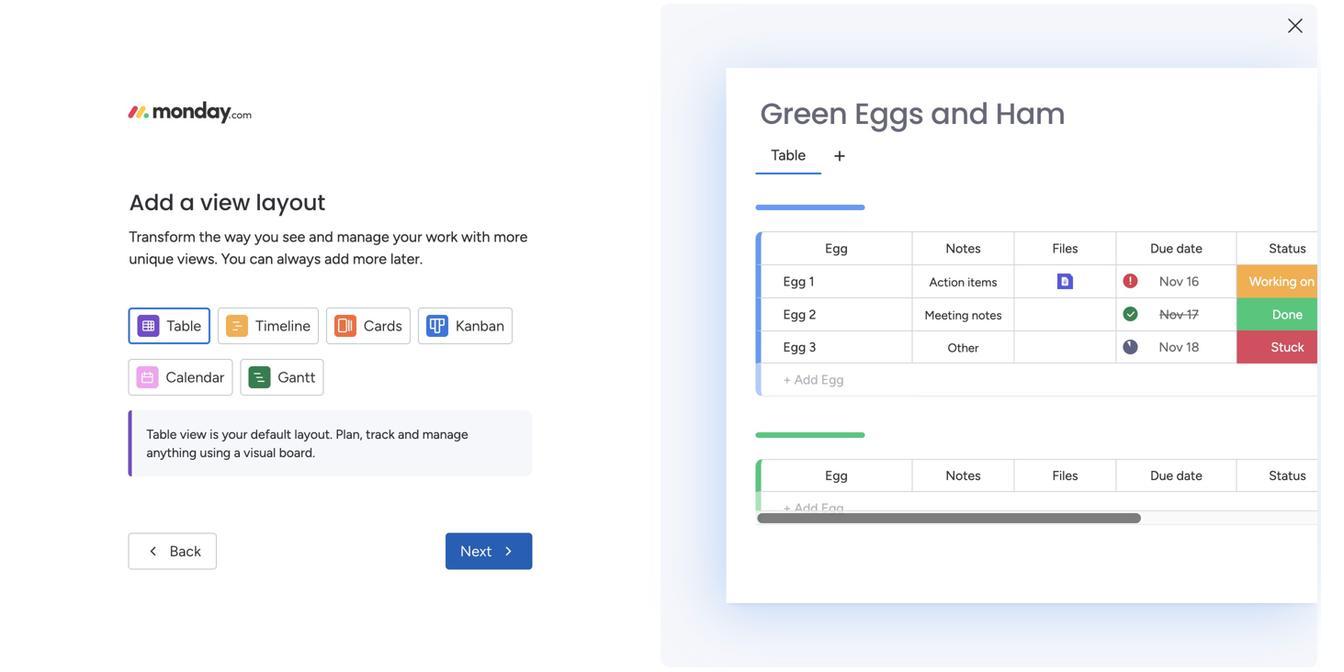 Task type: vqa. For each thing, say whether or not it's contained in the screenshot.
the Apps Image
yes



Task type: describe. For each thing, give the bounding box(es) containing it.
install our mobile app link
[[1046, 323, 1294, 344]]

2 + add egg from the top
[[784, 501, 844, 517]]

app
[[1175, 325, 1201, 341]]

table button
[[128, 308, 211, 345]]

work inside transform the way you see and manage your work with more unique views. you can always add more later.
[[426, 228, 458, 246]]

2 date from the top
[[1177, 468, 1203, 484]]

request
[[74, 371, 121, 387]]

visual
[[244, 445, 276, 461]]

request to join button
[[66, 364, 168, 394]]

1 horizontal spatial more
[[494, 228, 528, 246]]

join this workspace to create content.
[[33, 304, 202, 340]]

your right confirm
[[404, 10, 432, 27]]

0 vertical spatial add
[[129, 188, 174, 218]]

give feedback
[[1054, 107, 1144, 123]]

transform the way you see and manage your work with more unique views. you can always add more later.
[[129, 228, 528, 268]]

cards button
[[326, 308, 411, 345]]

add
[[325, 250, 349, 268]]

is
[[210, 427, 219, 443]]

work management > main workspace
[[330, 403, 544, 419]]

you
[[221, 250, 246, 268]]

1 + add egg from the top
[[784, 372, 844, 388]]

update
[[310, 475, 366, 495]]

mobile
[[1130, 325, 1172, 341]]

logo image
[[128, 102, 252, 124]]

way
[[225, 228, 251, 246]]

0 vertical spatial view
[[200, 188, 250, 218]]

update feed (inbox)
[[310, 475, 463, 495]]

visited
[[381, 188, 432, 207]]

1 + from the top
[[784, 372, 792, 388]]

(inbox)
[[408, 475, 463, 495]]

apps image
[[1120, 50, 1139, 68]]

your inside boost your workflow in minutes with ready-made templates
[[1071, 577, 1101, 595]]

request to join
[[74, 371, 161, 387]]

and inside transform the way you see and manage your work with more unique views. you can always add more later.
[[309, 228, 333, 246]]

0 horizontal spatial more
[[353, 250, 387, 268]]

1 status from the top
[[1269, 241, 1307, 256]]

feedback
[[1086, 107, 1144, 123]]

calendar button
[[128, 359, 233, 396]]

recently
[[310, 188, 377, 207]]

explore
[[1097, 640, 1146, 657]]

0 vertical spatial and
[[931, 93, 989, 134]]

enable
[[1064, 254, 1106, 271]]

complete
[[1064, 301, 1125, 318]]

our
[[1104, 325, 1127, 341]]

install
[[1064, 325, 1100, 341]]

track
[[366, 427, 395, 443]]

resend email link
[[782, 10, 864, 27]]

1 vertical spatial add
[[795, 372, 818, 388]]

email for change email address
[[930, 10, 963, 27]]

templates inside boost your workflow in minutes with ready-made templates
[[1113, 600, 1179, 617]]

v2 user feedback image
[[1033, 105, 1047, 126]]

add a view layout
[[129, 188, 326, 218]]

anything
[[147, 445, 197, 461]]

using
[[200, 445, 231, 461]]

timeline button
[[218, 308, 319, 345]]

the
[[199, 228, 221, 246]]

photo
[[1143, 231, 1180, 248]]

give
[[1054, 107, 1083, 123]]

2 vertical spatial add
[[795, 501, 818, 517]]

join
[[140, 371, 161, 387]]

egg 1
[[784, 274, 815, 290]]

circle o image for install
[[1046, 327, 1058, 340]]

desktop
[[1109, 254, 1161, 271]]

install our mobile app
[[1064, 325, 1201, 341]]

complete profile
[[1064, 301, 1168, 318]]

to inside join this workspace to create content.
[[150, 304, 162, 320]]

open update feed (inbox) image
[[284, 474, 306, 496]]

create
[[165, 304, 202, 320]]

1 due date from the top
[[1151, 241, 1203, 256]]

component image
[[307, 401, 324, 418]]

upload your photo link
[[1046, 229, 1294, 250]]

content.
[[93, 324, 141, 340]]

search everything image
[[1165, 50, 1184, 68]]

change email address link
[[879, 10, 1014, 27]]

2 status from the top
[[1269, 468, 1307, 484]]

explore templates button
[[1029, 630, 1283, 667]]

eggs
[[855, 93, 924, 134]]

circle o image for upload
[[1046, 233, 1058, 247]]

minutes
[[1184, 577, 1236, 595]]

0 vertical spatial a
[[180, 188, 195, 218]]

invite
[[1064, 278, 1099, 294]]

manage inside table view is your default layout. plan, track and manage anything using a visual board.
[[423, 427, 468, 443]]

members
[[1139, 278, 1196, 294]]

your inside table view is your default layout. plan, track and manage anything using a visual board.
[[222, 427, 248, 443]]

profile
[[1129, 301, 1168, 318]]

table view is your default layout. plan, track and manage anything using a visual board.
[[147, 427, 468, 461]]

change
[[879, 10, 927, 27]]

feed
[[370, 475, 404, 495]]

timeline
[[256, 318, 311, 335]]

manage inside transform the way you see and manage your work with more unique views. you can always add more later.
[[337, 228, 389, 246]]

later.
[[391, 250, 423, 268]]

this
[[60, 304, 81, 320]]

public board image
[[307, 372, 327, 392]]

2 due from the top
[[1151, 468, 1174, 484]]

browse workspaces button
[[13, 176, 183, 206]]

(0/1)
[[1200, 278, 1229, 294]]

browse workspaces
[[21, 183, 135, 199]]

invite team members (0/1) link
[[1046, 276, 1294, 297]]

please
[[310, 10, 350, 27]]

inbox image
[[1040, 50, 1058, 68]]

boost your workflow in minutes with ready-made templates
[[1029, 577, 1269, 617]]

views.
[[177, 250, 218, 268]]

samiamgreeneggsnham27@gmail.com
[[526, 10, 765, 27]]

back button
[[128, 534, 217, 570]]

Search in workspace field
[[39, 219, 153, 240]]

resend email
[[782, 10, 864, 27]]

your inside transform the way you see and manage your work with more unique views. you can always add more later.
[[393, 228, 422, 246]]

help image
[[1206, 50, 1224, 68]]

table for table view is your default layout. plan, track and manage anything using a visual board.
[[147, 427, 177, 443]]

made
[[1072, 600, 1109, 617]]

back
[[170, 543, 201, 561]]

upload your photo
[[1064, 231, 1180, 248]]



Task type: locate. For each thing, give the bounding box(es) containing it.
0 vertical spatial circle o image
[[1046, 233, 1058, 247]]

0 vertical spatial table
[[167, 318, 201, 335]]

notifications
[[1164, 254, 1244, 271]]

and up add
[[309, 228, 333, 246]]

egg
[[825, 241, 848, 256], [784, 274, 806, 290], [784, 307, 806, 323], [784, 340, 806, 355], [822, 372, 844, 388], [825, 468, 848, 484], [822, 501, 844, 517]]

plan,
[[336, 427, 363, 443]]

2 + from the top
[[784, 501, 792, 517]]

recently visited
[[310, 188, 432, 207]]

your up made
[[1071, 577, 1101, 595]]

1 vertical spatial date
[[1177, 468, 1203, 484]]

0 horizontal spatial email
[[435, 10, 468, 27]]

a right using
[[234, 445, 241, 461]]

circle o image down circle o image
[[1046, 280, 1058, 293]]

a
[[180, 188, 195, 218], [234, 445, 241, 461]]

see
[[283, 228, 305, 246]]

with inside transform the way you see and manage your work with more unique views. you can always add more later.
[[462, 228, 490, 246]]

and inside table view is your default layout. plan, track and manage anything using a visual board.
[[398, 427, 419, 443]]

work down visited
[[426, 228, 458, 246]]

gantt
[[278, 369, 316, 386]]

please confirm your email address: samiamgreeneggsnham27@gmail.com
[[310, 10, 765, 27]]

circle o image left "install" at the right of the page
[[1046, 327, 1058, 340]]

2
[[809, 307, 817, 323]]

0 vertical spatial + add egg
[[784, 372, 844, 388]]

date
[[1177, 241, 1203, 256], [1177, 468, 1203, 484]]

circle o image inside upload your photo link
[[1046, 233, 1058, 247]]

email left address:
[[435, 10, 468, 27]]

a inside table view is your default layout. plan, track and manage anything using a visual board.
[[234, 445, 241, 461]]

templates image image
[[1035, 434, 1278, 560]]

layout.
[[295, 427, 333, 443]]

your
[[1112, 231, 1140, 248]]

default
[[251, 427, 291, 443]]

to left create at the top of page
[[150, 304, 162, 320]]

1 notes from the top
[[946, 241, 981, 256]]

0 vertical spatial notes
[[946, 241, 981, 256]]

more
[[494, 228, 528, 246], [353, 250, 387, 268]]

3 email from the left
[[930, 10, 963, 27]]

0
[[477, 477, 485, 493]]

1 vertical spatial a
[[234, 445, 241, 461]]

to inside button
[[124, 371, 137, 387]]

0 vertical spatial files
[[1053, 241, 1079, 256]]

table for table
[[167, 318, 201, 335]]

2 notes from the top
[[946, 468, 981, 484]]

ready-
[[1029, 600, 1072, 617]]

+
[[784, 372, 792, 388], [784, 501, 792, 517]]

templates
[[1113, 600, 1179, 617], [1150, 640, 1216, 657]]

and right eggs
[[931, 93, 989, 134]]

to left join
[[124, 371, 137, 387]]

email
[[435, 10, 468, 27], [832, 10, 864, 27], [930, 10, 963, 27]]

0 horizontal spatial and
[[309, 228, 333, 246]]

browse
[[21, 183, 64, 199]]

work up plan,
[[330, 403, 358, 419]]

a up transform
[[180, 188, 195, 218]]

0 horizontal spatial workspace
[[84, 304, 146, 320]]

0 vertical spatial manage
[[337, 228, 389, 246]]

you
[[255, 228, 279, 246]]

1 horizontal spatial and
[[398, 427, 419, 443]]

close recently visited image
[[284, 187, 306, 209]]

1 horizontal spatial email
[[832, 10, 864, 27]]

green
[[761, 93, 848, 134]]

table up anything
[[147, 427, 177, 443]]

1 files from the top
[[1053, 241, 1079, 256]]

board.
[[279, 445, 315, 461]]

2 files from the top
[[1053, 468, 1079, 484]]

email for resend email
[[832, 10, 864, 27]]

1 horizontal spatial workspace
[[482, 403, 544, 419]]

workspace inside join this workspace to create content.
[[84, 304, 146, 320]]

0 vertical spatial to
[[150, 304, 162, 320]]

templates right the 'explore'
[[1150, 640, 1216, 657]]

address:
[[471, 10, 523, 27]]

0 vertical spatial workspace
[[84, 304, 146, 320]]

1 vertical spatial circle o image
[[1046, 280, 1058, 293]]

enable desktop notifications link
[[1046, 253, 1294, 273]]

circle o image
[[1046, 233, 1058, 247], [1046, 280, 1058, 293], [1046, 327, 1058, 340]]

your right is
[[222, 427, 248, 443]]

1 vertical spatial + add egg
[[784, 501, 844, 517]]

address
[[966, 10, 1014, 27]]

workspace up content.
[[84, 304, 146, 320]]

0 vertical spatial status
[[1269, 241, 1307, 256]]

0 vertical spatial templates
[[1113, 600, 1179, 617]]

boost
[[1029, 577, 1068, 595]]

2 horizontal spatial and
[[931, 93, 989, 134]]

1 due from the top
[[1151, 241, 1174, 256]]

with right minutes
[[1240, 577, 1269, 595]]

your
[[404, 10, 432, 27], [393, 228, 422, 246], [222, 427, 248, 443], [1071, 577, 1101, 595]]

unique
[[129, 250, 174, 268]]

1 horizontal spatial a
[[234, 445, 241, 461]]

egg 2
[[784, 307, 817, 323]]

0 horizontal spatial with
[[462, 228, 490, 246]]

table inside button
[[167, 318, 201, 335]]

notifications image
[[999, 50, 1017, 68]]

table inside table view is your default layout. plan, track and manage anything using a visual board.
[[147, 427, 177, 443]]

2 due date from the top
[[1151, 468, 1203, 484]]

0 horizontal spatial manage
[[337, 228, 389, 246]]

your up the later.
[[393, 228, 422, 246]]

workspace right main
[[482, 403, 544, 419]]

1 vertical spatial more
[[353, 250, 387, 268]]

2 horizontal spatial email
[[930, 10, 963, 27]]

email right "resend"
[[832, 10, 864, 27]]

0 vertical spatial date
[[1177, 241, 1203, 256]]

1 circle o image from the top
[[1046, 233, 1058, 247]]

1 vertical spatial work
[[330, 403, 358, 419]]

1 vertical spatial and
[[309, 228, 333, 246]]

1 vertical spatial notes
[[946, 468, 981, 484]]

circle o image inside invite team members (0/1) link
[[1046, 280, 1058, 293]]

1 vertical spatial due date
[[1151, 468, 1203, 484]]

0 vertical spatial work
[[426, 228, 458, 246]]

notes
[[946, 241, 981, 256], [946, 468, 981, 484]]

invite team members (0/1)
[[1064, 278, 1229, 294]]

work management > main workspace link
[[299, 223, 556, 430]]

1 horizontal spatial to
[[150, 304, 162, 320]]

0 vertical spatial more
[[494, 228, 528, 246]]

0 horizontal spatial work
[[330, 403, 358, 419]]

kanban
[[456, 318, 505, 335]]

0 vertical spatial +
[[784, 372, 792, 388]]

manage down >
[[423, 427, 468, 443]]

status
[[1269, 241, 1307, 256], [1269, 468, 1307, 484]]

cards
[[364, 318, 402, 335]]

to
[[150, 304, 162, 320], [124, 371, 137, 387]]

add
[[129, 188, 174, 218], [795, 372, 818, 388], [795, 501, 818, 517]]

next button
[[446, 534, 533, 570]]

1 horizontal spatial manage
[[423, 427, 468, 443]]

layout
[[256, 188, 326, 218]]

0 vertical spatial with
[[462, 228, 490, 246]]

>
[[440, 403, 448, 419]]

manage up add
[[337, 228, 389, 246]]

1 email from the left
[[435, 10, 468, 27]]

2 circle o image from the top
[[1046, 280, 1058, 293]]

join
[[33, 304, 57, 320]]

always
[[277, 250, 321, 268]]

files
[[1053, 241, 1079, 256], [1053, 468, 1079, 484]]

1 vertical spatial due
[[1151, 468, 1174, 484]]

1 vertical spatial status
[[1269, 468, 1307, 484]]

view left is
[[180, 427, 207, 443]]

complete profile link
[[1064, 299, 1294, 320]]

1 vertical spatial +
[[784, 501, 792, 517]]

in
[[1169, 577, 1180, 595]]

gantt button
[[240, 359, 324, 396]]

0 horizontal spatial a
[[180, 188, 195, 218]]

table up "calendar" button at the left
[[167, 318, 201, 335]]

2 vertical spatial and
[[398, 427, 419, 443]]

1 vertical spatial manage
[[423, 427, 468, 443]]

with up "kanban"
[[462, 228, 490, 246]]

1 vertical spatial table
[[147, 427, 177, 443]]

templates inside button
[[1150, 640, 1216, 657]]

main
[[451, 403, 479, 419]]

view up way
[[200, 188, 250, 218]]

1 vertical spatial view
[[180, 427, 207, 443]]

1 vertical spatial files
[[1053, 468, 1079, 484]]

egg 3
[[784, 340, 816, 355]]

1 horizontal spatial with
[[1240, 577, 1269, 595]]

ham
[[996, 93, 1066, 134]]

with inside boost your workflow in minutes with ready-made templates
[[1240, 577, 1269, 595]]

view inside table view is your default layout. plan, track and manage anything using a visual board.
[[180, 427, 207, 443]]

kanban button
[[418, 308, 513, 345]]

invite members image
[[1080, 50, 1098, 68]]

1 date from the top
[[1177, 241, 1203, 256]]

sam green image
[[1270, 44, 1300, 74]]

manage
[[337, 228, 389, 246], [423, 427, 468, 443]]

circle o image up circle o image
[[1046, 233, 1058, 247]]

next
[[460, 543, 492, 561]]

1 vertical spatial to
[[124, 371, 137, 387]]

+ add egg
[[784, 372, 844, 388], [784, 501, 844, 517]]

circle o image for invite
[[1046, 280, 1058, 293]]

can
[[250, 250, 273, 268]]

1 vertical spatial templates
[[1150, 640, 1216, 657]]

enable desktop notifications
[[1064, 254, 1244, 271]]

and
[[931, 93, 989, 134], [309, 228, 333, 246], [398, 427, 419, 443]]

1 vertical spatial with
[[1240, 577, 1269, 595]]

circle o image
[[1046, 256, 1058, 270]]

circle o image inside install our mobile app link
[[1046, 327, 1058, 340]]

email right change at the right top of the page
[[930, 10, 963, 27]]

1
[[809, 274, 815, 290]]

0 horizontal spatial to
[[124, 371, 137, 387]]

0 vertical spatial due
[[1151, 241, 1174, 256]]

3 circle o image from the top
[[1046, 327, 1058, 340]]

2 vertical spatial circle o image
[[1046, 327, 1058, 340]]

templates down workflow
[[1113, 600, 1179, 617]]

workspaces
[[67, 183, 135, 199]]

explore templates
[[1097, 640, 1216, 657]]

resend
[[782, 10, 828, 27]]

workflow
[[1104, 577, 1165, 595]]

and down management
[[398, 427, 419, 443]]

work inside work management > main workspace link
[[330, 403, 358, 419]]

table
[[167, 318, 201, 335], [147, 427, 177, 443]]

1 vertical spatial workspace
[[482, 403, 544, 419]]

1 horizontal spatial work
[[426, 228, 458, 246]]

management
[[361, 403, 437, 419]]

0 vertical spatial due date
[[1151, 241, 1203, 256]]

2 email from the left
[[832, 10, 864, 27]]



